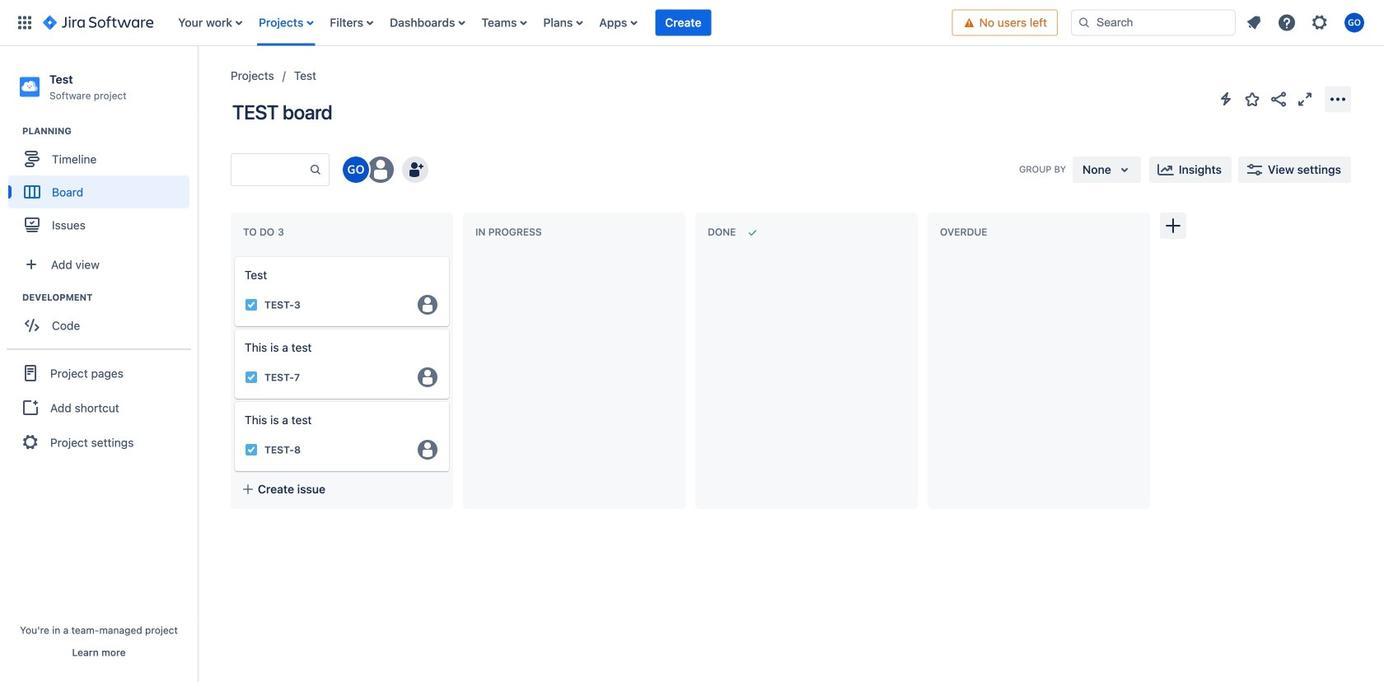 Task type: describe. For each thing, give the bounding box(es) containing it.
2 task image from the top
[[245, 443, 258, 456]]

create column image
[[1163, 216, 1183, 236]]

notifications image
[[1244, 13, 1264, 33]]

add people image
[[405, 160, 425, 180]]

sidebar navigation image
[[180, 66, 216, 99]]

automations menu button icon image
[[1216, 89, 1236, 109]]

task image
[[245, 371, 258, 384]]

sidebar element
[[0, 46, 198, 682]]

appswitcher icon image
[[15, 13, 35, 33]]

1 horizontal spatial list
[[1239, 8, 1374, 37]]

Search this board text field
[[231, 155, 309, 185]]

view settings image
[[1245, 160, 1265, 180]]

settings image
[[1310, 13, 1330, 33]]

heading for planning icon
[[22, 125, 197, 138]]

create issue image
[[223, 245, 243, 265]]

0 horizontal spatial list
[[170, 0, 952, 46]]



Task type: locate. For each thing, give the bounding box(es) containing it.
1 task image from the top
[[245, 298, 258, 311]]

1 vertical spatial task image
[[245, 443, 258, 456]]

star test board image
[[1242, 89, 1262, 109]]

enter full screen image
[[1295, 89, 1315, 109]]

0 vertical spatial task image
[[245, 298, 258, 311]]

2 heading from the top
[[22, 291, 197, 304]]

task image up task icon
[[245, 298, 258, 311]]

list item
[[655, 0, 711, 46]]

primary element
[[10, 0, 952, 46]]

search image
[[1078, 16, 1091, 29]]

0 vertical spatial heading
[[22, 125, 197, 138]]

development image
[[2, 288, 22, 307]]

1 vertical spatial group
[[8, 291, 197, 347]]

Search field
[[1071, 9, 1236, 36]]

None search field
[[1071, 9, 1236, 36]]

task image down task icon
[[245, 443, 258, 456]]

group for 'development' image on the top left
[[8, 291, 197, 347]]

1 vertical spatial heading
[[22, 291, 197, 304]]

group for planning icon
[[8, 125, 197, 246]]

1 heading from the top
[[22, 125, 197, 138]]

more actions image
[[1328, 89, 1348, 109]]

heading
[[22, 125, 197, 138], [22, 291, 197, 304]]

task image
[[245, 298, 258, 311], [245, 443, 258, 456]]

group
[[8, 125, 197, 246], [8, 291, 197, 347], [7, 349, 191, 466]]

help image
[[1277, 13, 1297, 33]]

heading for 'development' image on the top left
[[22, 291, 197, 304]]

to do element
[[243, 226, 287, 238]]

planning image
[[2, 121, 22, 141]]

your profile and settings image
[[1344, 13, 1364, 33]]

banner
[[0, 0, 1384, 46]]

jira software image
[[43, 13, 153, 33], [43, 13, 153, 33]]

list
[[170, 0, 952, 46], [1239, 8, 1374, 37]]

0 vertical spatial group
[[8, 125, 197, 246]]

2 vertical spatial group
[[7, 349, 191, 466]]



Task type: vqa. For each thing, say whether or not it's contained in the screenshot.
Close image
no



